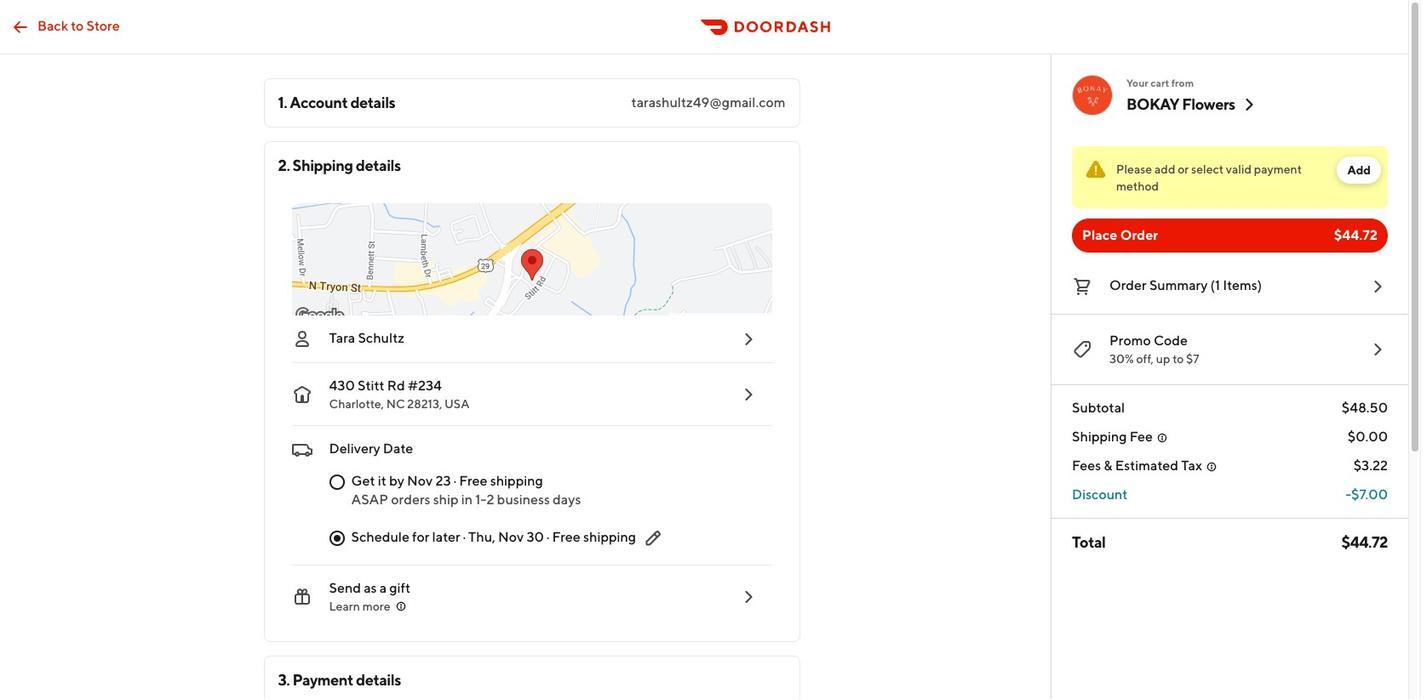 Task type: describe. For each thing, give the bounding box(es) containing it.
bokay
[[1127, 95, 1179, 113]]

cart
[[1151, 77, 1169, 89]]

details for 3. payment details
[[356, 672, 401, 690]]

by
[[389, 473, 404, 490]]

30
[[527, 530, 544, 546]]

thu,
[[468, 530, 496, 546]]

1-
[[475, 492, 487, 508]]

fee
[[1130, 429, 1153, 445]]

23
[[436, 473, 451, 490]]

stitt
[[358, 378, 385, 394]]

total
[[1072, 534, 1106, 552]]

please add or select valid payment method
[[1116, 163, 1302, 193]]

430 stitt rd #234 charlotte,  nc 28213,  usa
[[329, 378, 470, 411]]

place order
[[1082, 227, 1158, 244]]

3. payment
[[278, 672, 353, 690]]

430
[[329, 378, 355, 394]]

back to store button
[[0, 10, 130, 44]]

payment
[[1254, 163, 1302, 176]]

your
[[1127, 77, 1149, 89]]

fees & estimated
[[1072, 458, 1179, 474]]

charlotte,
[[329, 398, 384, 411]]

-
[[1346, 487, 1351, 503]]

tara schultz
[[329, 330, 404, 347]]

free inside "get it by nov 23 · free shipping asap orders ship in 1-2 business days"
[[459, 473, 488, 490]]

asap
[[351, 492, 388, 508]]

add
[[1155, 163, 1176, 176]]

edit delivery time image
[[643, 529, 664, 549]]

date
[[383, 441, 413, 457]]

it
[[378, 473, 386, 490]]

valid
[[1226, 163, 1252, 176]]

order summary (1 items)
[[1110, 278, 1262, 294]]

nc
[[386, 398, 405, 411]]

none radio inside option group
[[329, 531, 344, 547]]

items)
[[1223, 278, 1262, 294]]

from
[[1172, 77, 1194, 89]]

to inside promo code 30% off, up to $7
[[1173, 353, 1184, 366]]

promo
[[1110, 333, 1151, 349]]

1 vertical spatial $44.72
[[1342, 534, 1388, 552]]

code
[[1154, 333, 1188, 349]]

in
[[461, 492, 473, 508]]

order inside button
[[1110, 278, 1147, 294]]

$48.50
[[1342, 400, 1388, 416]]

(1
[[1211, 278, 1220, 294]]

30%
[[1110, 353, 1134, 366]]

details for 1. account details
[[350, 94, 395, 112]]

1. account
[[278, 94, 348, 112]]

discount
[[1072, 487, 1128, 503]]

0 vertical spatial order
[[1120, 227, 1158, 244]]

tara
[[329, 330, 355, 347]]

bokay flowers button
[[1127, 95, 1259, 115]]

store
[[87, 17, 120, 34]]

summary
[[1150, 278, 1208, 294]]

schedule
[[351, 530, 410, 546]]

add button
[[1337, 157, 1381, 184]]

back to store
[[37, 17, 120, 34]]

send as a gift
[[329, 581, 411, 597]]

days
[[553, 492, 581, 508]]

1 horizontal spatial ·
[[463, 530, 466, 546]]

back
[[37, 17, 68, 34]]

more
[[362, 600, 390, 614]]

1 horizontal spatial nov
[[498, 530, 524, 546]]

1 horizontal spatial free
[[552, 530, 581, 546]]

28213,
[[407, 398, 442, 411]]

usa
[[445, 398, 470, 411]]

tarashultz49@gmail.com
[[632, 95, 786, 111]]

add
[[1348, 164, 1371, 177]]

2. shipping details
[[278, 157, 401, 175]]

shipping
[[1072, 429, 1127, 445]]

1 horizontal spatial shipping
[[583, 530, 636, 546]]

method
[[1116, 180, 1159, 193]]

-$7.00
[[1346, 487, 1388, 503]]

1. account details
[[278, 94, 395, 112]]

nov inside "get it by nov 23 · free shipping asap orders ship in 1-2 business days"
[[407, 473, 433, 490]]



Task type: vqa. For each thing, say whether or not it's contained in the screenshot.
to within Promo Code 30% Off, Up To $7
yes



Task type: locate. For each thing, give the bounding box(es) containing it.
please
[[1116, 163, 1152, 176]]

0 horizontal spatial shipping
[[490, 473, 543, 490]]

orders
[[391, 492, 430, 508]]

$44.72 down add
[[1334, 227, 1378, 244]]

details right 3. payment
[[356, 672, 401, 690]]

free up in
[[459, 473, 488, 490]]

shipping up "business"
[[490, 473, 543, 490]]

details right '2. shipping'
[[356, 157, 401, 175]]

· right 23
[[454, 473, 456, 490]]

$44.72
[[1334, 227, 1378, 244], [1342, 534, 1388, 552]]

select
[[1191, 163, 1224, 176]]

tax
[[1181, 458, 1202, 474]]

a
[[380, 581, 387, 597]]

later
[[432, 530, 460, 546]]

· right 30
[[547, 530, 550, 546]]

·
[[454, 473, 456, 490], [463, 530, 466, 546], [547, 530, 550, 546]]

estimated
[[1115, 458, 1179, 474]]

0 horizontal spatial ·
[[454, 473, 456, 490]]

2 vertical spatial details
[[356, 672, 401, 690]]

promo code 30% off, up to $7
[[1110, 333, 1200, 366]]

details
[[350, 94, 395, 112], [356, 157, 401, 175], [356, 672, 401, 690]]

status
[[1072, 146, 1388, 209]]

bokay flowers
[[1127, 95, 1235, 113]]

schultz
[[358, 330, 404, 347]]

get it by nov 23 · free shipping asap orders ship in 1-2 business days
[[351, 473, 581, 508]]

3. payment details
[[278, 672, 401, 690]]

order left summary
[[1110, 278, 1147, 294]]

off,
[[1136, 353, 1154, 366]]

none radio inside option group
[[329, 475, 344, 491]]

flowers
[[1182, 95, 1235, 113]]

option group
[[329, 473, 758, 563]]

None radio
[[329, 531, 344, 547]]

1 horizontal spatial to
[[1173, 353, 1184, 366]]

send
[[329, 581, 361, 597]]

None radio
[[329, 475, 344, 491]]

to
[[71, 17, 84, 34], [1173, 353, 1184, 366]]

shipping inside "get it by nov 23 · free shipping asap orders ship in 1-2 business days"
[[490, 473, 543, 490]]

$7
[[1186, 353, 1200, 366]]

0 vertical spatial shipping
[[490, 473, 543, 490]]

subtotal
[[1072, 400, 1125, 416]]

delivery date
[[329, 441, 413, 457]]

&
[[1104, 458, 1113, 474]]

0 vertical spatial $44.72
[[1334, 227, 1378, 244]]

for
[[412, 530, 430, 546]]

order
[[1120, 227, 1158, 244], [1110, 278, 1147, 294]]

· left thu,
[[463, 530, 466, 546]]

· inside "get it by nov 23 · free shipping asap orders ship in 1-2 business days"
[[454, 473, 456, 490]]

1 vertical spatial to
[[1173, 353, 1184, 366]]

$0.00
[[1348, 429, 1388, 445]]

get
[[351, 473, 375, 490]]

place
[[1082, 227, 1118, 244]]

0 horizontal spatial free
[[459, 473, 488, 490]]

1 vertical spatial nov
[[498, 530, 524, 546]]

0 vertical spatial free
[[459, 473, 488, 490]]

free right 30
[[552, 530, 581, 546]]

as
[[364, 581, 377, 597]]

schedule for later · thu, nov 30 · free shipping
[[351, 530, 636, 546]]

0 vertical spatial details
[[350, 94, 395, 112]]

to right back
[[71, 17, 84, 34]]

$7.00
[[1351, 487, 1388, 503]]

shipping
[[490, 473, 543, 490], [583, 530, 636, 546]]

rd
[[387, 378, 405, 394]]

order summary (1 items) button
[[1072, 273, 1388, 301]]

details for 2. shipping details
[[356, 157, 401, 175]]

learn
[[329, 600, 360, 614]]

2. shipping
[[278, 157, 353, 175]]

0 vertical spatial to
[[71, 17, 84, 34]]

delivery
[[329, 441, 380, 457]]

learn more button
[[329, 599, 408, 616]]

option group containing get it by nov 23
[[329, 473, 758, 563]]

$3.22
[[1354, 458, 1388, 474]]

fees
[[1072, 458, 1101, 474]]

0 horizontal spatial nov
[[407, 473, 433, 490]]

nov up orders
[[407, 473, 433, 490]]

1 vertical spatial order
[[1110, 278, 1147, 294]]

2 horizontal spatial ·
[[547, 530, 550, 546]]

$44.72 down -$7.00
[[1342, 534, 1388, 552]]

1 vertical spatial details
[[356, 157, 401, 175]]

ship
[[433, 492, 459, 508]]

1 vertical spatial free
[[552, 530, 581, 546]]

to inside button
[[71, 17, 84, 34]]

0 vertical spatial nov
[[407, 473, 433, 490]]

nov left 30
[[498, 530, 524, 546]]

to left $7
[[1173, 353, 1184, 366]]

2
[[487, 492, 494, 508]]

details right 1. account
[[350, 94, 395, 112]]

or
[[1178, 163, 1189, 176]]

#234
[[408, 378, 442, 394]]

up
[[1156, 353, 1170, 366]]

order right place
[[1120, 227, 1158, 244]]

1 vertical spatial shipping
[[583, 530, 636, 546]]

learn more
[[329, 600, 390, 614]]

0 horizontal spatial to
[[71, 17, 84, 34]]

gift
[[389, 581, 411, 597]]

your cart from
[[1127, 77, 1194, 89]]

business
[[497, 492, 550, 508]]

shipping left edit delivery time image
[[583, 530, 636, 546]]

status containing please add or select valid payment method
[[1072, 146, 1388, 209]]

tara schultz button
[[278, 316, 772, 364]]



